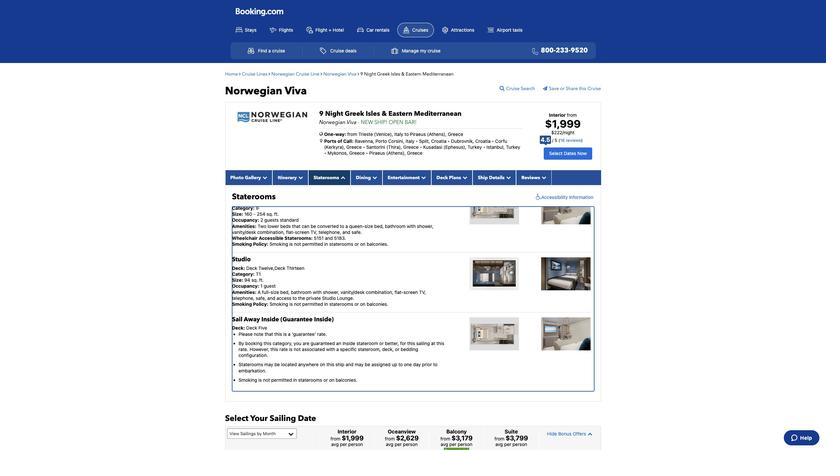 Task type: vqa. For each thing, say whether or not it's contained in the screenshot.
the left near
no



Task type: locate. For each thing, give the bounding box(es) containing it.
or inside "a full-size bed, bathroom with shower, vanity/desk combination, flat-screen tv, telephone, safe, and access to the private studio lounge. smoking policy: smoking is not permitted in staterooms or on balconies."
[[355, 301, 359, 307]]

and
[[343, 229, 351, 235], [325, 235, 333, 241], [268, 295, 275, 301], [346, 362, 354, 367]]

chevron up image for hide bonus offers
[[587, 432, 593, 436]]

1 cruise from the left
[[272, 48, 285, 53]]

0 horizontal spatial bathroom
[[291, 289, 312, 295]]

not down the
[[294, 301, 301, 307]]

size: for 160
[[232, 211, 243, 217]]

1 horizontal spatial inside
[[343, 341, 356, 346]]

is right rate
[[289, 347, 293, 352]]

/ left 5
[[553, 138, 554, 143]]

is
[[290, 241, 293, 247], [290, 301, 293, 307], [284, 331, 287, 337], [289, 347, 293, 352], [259, 377, 262, 383]]

select for select your sailing date
[[225, 413, 249, 424]]

1 per from the left
[[340, 442, 347, 447]]

greece down call:
[[347, 144, 362, 150]]

16 reviews link
[[561, 138, 582, 143]]

9 night greek isles & eastern mediterranean
[[361, 71, 454, 77]]

cruise left "lines"
[[242, 71, 256, 77]]

globe image
[[319, 132, 323, 136]]

ft. up guests at the top left
[[274, 211, 279, 217]]

from inside oceanview from $2,629 avg per person
[[385, 436, 395, 442]]

3 chevron down image from the left
[[505, 175, 511, 180]]

night for 9 night greek isles & eastern mediterranean
[[364, 71, 376, 77]]

0 vertical spatial size
[[365, 223, 373, 229]]

person down suite
[[513, 442, 528, 447]]

inside inside sail away inside (guarantee inside) deck: deck five
[[262, 316, 279, 324]]

1 amenities: from the top
[[232, 223, 257, 229]]

(athens), down the (thira),
[[387, 150, 406, 156]]

0 horizontal spatial isles
[[366, 109, 380, 118]]

staterooms down 5183.
[[330, 241, 354, 247]]

cruise for manage my cruise
[[428, 48, 441, 53]]

ship details button
[[473, 170, 517, 185]]

amenities: down 94
[[232, 289, 257, 295]]

person for $1,999
[[349, 442, 363, 447]]

stateroom,
[[358, 347, 381, 352]]

0 horizontal spatial chevron up image
[[339, 175, 346, 180]]

is down staterooms:
[[290, 241, 293, 247]]

category: up 160
[[232, 205, 255, 211]]

chevron up image
[[339, 175, 346, 180], [587, 432, 593, 436]]

prior
[[422, 362, 432, 367]]

2 per from the left
[[395, 442, 402, 447]]

not down embarkation.
[[263, 377, 270, 383]]

3 chevron down image from the left
[[461, 175, 468, 180]]

by
[[257, 431, 262, 436]]

0 horizontal spatial -
[[254, 211, 256, 217]]

2 cabin image for deck five deck on norwegian viva image from the top
[[542, 318, 591, 351]]

greece down ravenna, porto corsini, italy • split, croatia • dubrovnik, croatia •
[[404, 144, 419, 150]]

/ inside 4.5 / 5 ( 16 reviews )
[[553, 138, 554, 143]]

chevron down image inside photo gallery 'dropdown button'
[[261, 175, 267, 180]]

line
[[311, 71, 320, 77]]

1 vertical spatial amenities:
[[232, 289, 257, 295]]

person inside 'suite from $3,799 avg per person'
[[513, 442, 528, 447]]

staterooms button
[[309, 170, 351, 185]]

0 horizontal spatial combination,
[[257, 229, 285, 235]]

0 vertical spatial isles
[[391, 71, 400, 77]]

0 vertical spatial combination,
[[257, 229, 285, 235]]

be inside two lower beds that can be converted to a queen-size bed, bathroom with shower, vanity/desk combination, flat-screen tv, telephone, and safe. wheelchair accessible staterooms: 5151 and 5183. smoking policy: smoking is not permitted in staterooms or on balconies.
[[311, 223, 316, 229]]

2 vertical spatial balconies.
[[336, 377, 358, 383]]

1 vertical spatial night
[[325, 109, 343, 118]]

sq. down t1
[[252, 277, 258, 283]]

1 vertical spatial vanity/desk
[[341, 289, 365, 295]]

vanity/desk up wheelchair
[[232, 229, 256, 235]]

greece down corfu (kerkyra), greece
[[407, 150, 423, 156]]

1 vertical spatial 9
[[319, 109, 324, 118]]

avg down oceanview
[[386, 442, 394, 447]]

chevron down image inside ship details 'dropdown button'
[[505, 175, 511, 180]]

chevron down image inside dining "dropdown button"
[[371, 175, 377, 180]]

category: for 94
[[232, 271, 255, 277]]

from right interior
[[567, 112, 577, 118]]

1 horizontal spatial turkey
[[506, 144, 521, 150]]

person down oceanview
[[403, 442, 418, 447]]

select          dates now link
[[544, 148, 593, 160]]

amenities: up wheelchair
[[232, 223, 257, 229]]

located
[[281, 362, 297, 367]]

2 chevron down image from the left
[[420, 175, 426, 180]]

accessible
[[259, 235, 284, 241]]

piraeus
[[410, 131, 426, 137], [370, 150, 385, 156]]

find a cruise link
[[241, 44, 293, 57]]

• down the (kerkyra),
[[324, 150, 327, 156]]

0 vertical spatial tv,
[[311, 229, 318, 235]]

search image
[[500, 85, 507, 91]]

avg for $1,999
[[331, 442, 339, 447]]

to up 5183.
[[340, 223, 345, 229]]

staterooms inside two lower beds that can be converted to a queen-size bed, bathroom with shower, vanity/desk combination, flat-screen tv, telephone, and safe. wheelchair accessible staterooms: 5151 and 5183. smoking policy: smoking is not permitted in staterooms or on balconies.
[[330, 241, 354, 247]]

1 size: from the top
[[232, 211, 243, 217]]

from inside 'suite from $3,799 avg per person'
[[495, 436, 505, 442]]

2 amenities: from the top
[[232, 289, 257, 295]]

flat-
[[286, 229, 295, 235], [395, 289, 404, 295]]

staterooms up if
[[232, 191, 276, 202]]

1 vertical spatial staterooms
[[232, 191, 276, 202]]

2 category: from the top
[[232, 271, 255, 277]]

9 up globe icon
[[319, 109, 324, 118]]

photo gallery
[[231, 174, 261, 181]]

3 angle right image from the left
[[358, 71, 359, 76]]

1 vertical spatial greek
[[345, 109, 364, 118]]

0 horizontal spatial vanity/desk
[[232, 229, 256, 235]]

1 horizontal spatial bed,
[[375, 223, 384, 229]]

cruise inside 'link'
[[331, 48, 344, 53]]

0 vertical spatial flat-
[[286, 229, 295, 235]]

per inside balcony from $3,179 avg per person
[[450, 442, 457, 447]]

night for 9 night greek isles & eastern mediterranean norwegian viva - new ship! open bar!
[[325, 109, 343, 118]]

1 vertical spatial norwegian viva
[[225, 84, 307, 98]]

norwegian inside 9 night greek isles & eastern mediterranean norwegian viva - new ship! open bar!
[[319, 119, 346, 126]]

chevron down image
[[261, 175, 267, 180], [297, 175, 303, 180], [461, 175, 468, 180]]

amenities: inside category: t1 size: 94 sq. ft. occupancy: 1 guest amenities:
[[232, 289, 257, 295]]

1 vertical spatial shower,
[[323, 289, 340, 295]]

0 vertical spatial bathroom
[[385, 223, 406, 229]]

0 vertical spatial amenities:
[[232, 223, 257, 229]]

1 horizontal spatial vanity/desk
[[341, 289, 365, 295]]

1 person from the left
[[349, 442, 363, 447]]

chevron down image
[[371, 175, 377, 180], [420, 175, 426, 180], [505, 175, 511, 180], [541, 175, 547, 180]]

new
[[361, 119, 373, 126]]

tv, inside two lower beds that can be converted to a queen-size bed, bathroom with shower, vanity/desk combination, flat-screen tv, telephone, and safe. wheelchair accessible staterooms: 5151 and 5183. smoking policy: smoking is not permitted in staterooms or on balconies.
[[311, 229, 318, 235]]

select down 5
[[550, 151, 563, 156]]

0 vertical spatial in
[[325, 241, 328, 247]]

not down staterooms:
[[294, 241, 301, 247]]

hide
[[548, 431, 557, 437]]

telephone, left the safe,
[[232, 295, 255, 301]]

in
[[325, 241, 328, 247], [325, 301, 328, 307], [293, 377, 297, 383]]

1 vertical spatial deck:
[[232, 325, 245, 331]]

0 vertical spatial occupancy:
[[232, 217, 259, 223]]

one-
[[324, 131, 336, 137]]

1 vertical spatial rate.
[[239, 347, 248, 352]]

staterooms for staterooms may be located anywhere on this ship and may be assigned up to one day prior to embarkation.
[[239, 362, 263, 367]]

1 chevron down image from the left
[[261, 175, 267, 180]]

•
[[416, 138, 418, 144], [448, 138, 450, 144], [492, 138, 494, 144], [363, 144, 365, 150], [420, 144, 422, 150], [484, 144, 486, 150], [324, 150, 327, 156], [366, 150, 368, 156]]

on inside "a full-size bed, bathroom with shower, vanity/desk combination, flat-screen tv, telephone, safe, and access to the private studio lounge. smoking policy: smoking is not permitted in staterooms or on balconies."
[[360, 301, 366, 307]]

chevron down image for itinerary
[[297, 175, 303, 180]]

3 person from the left
[[458, 442, 473, 447]]

1 vertical spatial bed,
[[280, 289, 290, 295]]

1 horizontal spatial shower,
[[417, 223, 434, 229]]

and down full-
[[268, 295, 275, 301]]

2 deck: from the top
[[232, 325, 245, 331]]

0 horizontal spatial screen
[[295, 229, 310, 235]]

vanity/desk up lounge.
[[341, 289, 365, 295]]

rate. up guaranteed
[[317, 331, 327, 337]]

0 vertical spatial screen
[[295, 229, 310, 235]]

9 for 9 night greek isles & eastern mediterranean norwegian viva - new ship! open bar!
[[319, 109, 324, 118]]

size: for 94
[[232, 277, 243, 283]]

2 horizontal spatial chevron down image
[[461, 175, 468, 180]]

avg inside 'suite from $3,799 avg per person'
[[496, 442, 503, 447]]

staterooms
[[330, 241, 354, 247], [330, 301, 354, 307], [298, 377, 322, 383]]

category: inside "category: if size: 160 - 254 sq. ft. occupancy: 2 guests standard amenities:"
[[232, 205, 255, 211]]

cruise right find
[[272, 48, 285, 53]]

smoking
[[232, 241, 252, 247], [270, 241, 288, 247], [232, 301, 252, 307], [270, 301, 288, 307], [239, 377, 257, 383]]

staterooms may be located anywhere on this ship and may be assigned up to one day prior to embarkation.
[[239, 362, 438, 373]]

smoking up sail at the left of page
[[232, 301, 252, 307]]

rate
[[280, 347, 288, 352]]

cabin image for deck five deck on norwegian viva image
[[542, 192, 591, 225], [542, 318, 591, 351]]

0 horizontal spatial tv,
[[311, 229, 318, 235]]

1 vertical spatial policy:
[[253, 301, 269, 307]]

lounge.
[[337, 295, 354, 301]]

avg for $3,179
[[441, 442, 449, 447]]

sq. inside category: t1 size: 94 sq. ft. occupancy: 1 guest amenities:
[[252, 277, 258, 283]]

avg inside balcony from $3,179 avg per person
[[441, 442, 449, 447]]

studio
[[232, 256, 251, 264], [322, 295, 336, 301]]

cruise inside manage my cruise 'dropdown button'
[[428, 48, 441, 53]]

airport taxis
[[497, 27, 523, 33]]

night
[[364, 71, 376, 77], [325, 109, 343, 118]]

chevron down image left 'ship'
[[461, 175, 468, 180]]

chevron down image left deck plans
[[420, 175, 426, 180]]

italy right corsini,
[[406, 138, 415, 144]]

0 horizontal spatial may
[[265, 362, 273, 367]]

person inside interior from $1,999 avg per person
[[349, 442, 363, 447]]

& for 9 night greek isles & eastern mediterranean
[[402, 71, 405, 77]]

$1,999 for interior from $1,999 $222 / night
[[545, 117, 581, 130]]

0 vertical spatial bed,
[[375, 223, 384, 229]]

may up embarkation.
[[265, 362, 273, 367]]

accessibility information
[[542, 194, 594, 200]]

mediterranean for 9 night greek isles & eastern mediterranean
[[423, 71, 454, 77]]

1 horizontal spatial cruise
[[428, 48, 441, 53]]

• down ravenna, porto corsini, italy • split, croatia • dubrovnik, croatia •
[[420, 144, 422, 150]]

cruise inside find a cruise link
[[272, 48, 285, 53]]

0 vertical spatial that
[[292, 223, 301, 229]]

chevron down image inside deck plans dropdown button
[[461, 175, 468, 180]]

2 chevron down image from the left
[[297, 175, 303, 180]]

2 policy: from the top
[[253, 301, 269, 307]]

- right 160
[[254, 211, 256, 217]]

0 vertical spatial rate.
[[317, 331, 327, 337]]

kusadasi
[[424, 144, 443, 150]]

per inside interior from $1,999 avg per person
[[340, 442, 347, 447]]

1 vertical spatial inside
[[343, 341, 356, 346]]

car rentals
[[367, 27, 390, 33]]

1 vertical spatial with
[[313, 289, 322, 295]]

1 vertical spatial permitted
[[303, 301, 323, 307]]

italy
[[395, 131, 404, 137], [406, 138, 415, 144]]

permitted down located
[[271, 377, 292, 383]]

angle right image
[[239, 71, 241, 76], [321, 71, 322, 76], [358, 71, 359, 76]]

cruise for cruise search
[[507, 85, 520, 92]]

in inside "a full-size bed, bathroom with shower, vanity/desk combination, flat-screen tv, telephone, safe, and access to the private studio lounge. smoking policy: smoking is not permitted in staterooms or on balconies."
[[325, 301, 328, 307]]

1 vertical spatial combination,
[[366, 289, 394, 295]]

cruise left the line
[[296, 71, 310, 77]]

turkey
[[468, 144, 482, 150], [506, 144, 521, 150]]

1 horizontal spatial 9
[[361, 71, 363, 77]]

night inside 9 night greek isles & eastern mediterranean norwegian viva - new ship! open bar!
[[325, 109, 343, 118]]

cabin image for deck five deck on norwegian viva image for category:
[[542, 192, 591, 225]]

0 vertical spatial mediterranean
[[423, 71, 454, 77]]

category: inside category: t1 size: 94 sq. ft. occupancy: 1 guest amenities:
[[232, 271, 255, 277]]

ports
[[324, 138, 337, 144]]

/ up 4.5 / 5 ( 16 reviews )
[[563, 130, 564, 135]]

isles inside 9 night greek isles & eastern mediterranean norwegian viva - new ship! open bar!
[[366, 109, 380, 118]]

size: left 94
[[232, 277, 243, 283]]

1 deck: from the top
[[232, 265, 245, 271]]

0 horizontal spatial (athens),
[[387, 150, 406, 156]]

chevron up image inside staterooms dropdown button
[[339, 175, 346, 180]]

0 vertical spatial italy
[[395, 131, 404, 137]]

eastern
[[406, 71, 422, 77], [389, 109, 413, 118]]

norwegian viva down cruise deals 'link'
[[324, 71, 357, 77]]

0 vertical spatial chevron up image
[[339, 175, 346, 180]]

2 occupancy: from the top
[[232, 283, 259, 289]]

cruise for cruise deals
[[331, 48, 344, 53]]

0 horizontal spatial greek
[[345, 109, 364, 118]]

2 avg from the left
[[386, 442, 394, 447]]

800-233-9520 link
[[530, 46, 588, 55]]

0 vertical spatial staterooms
[[314, 174, 339, 181]]

9 inside 9 night greek isles & eastern mediterranean norwegian viva - new ship! open bar!
[[319, 109, 324, 118]]

greek for 9 night greek isles & eastern mediterranean
[[377, 71, 390, 77]]

0 horizontal spatial studio
[[232, 256, 251, 264]]

-
[[358, 119, 360, 126], [254, 211, 256, 217]]

occupancy: down 160
[[232, 217, 259, 223]]

staterooms inside staterooms may be located anywhere on this ship and may be assigned up to one day prior to embarkation.
[[239, 362, 263, 367]]

0 vertical spatial deck
[[437, 174, 448, 181]]

inside inside by booking this category, you are guaranteed an inside stateroom or better, for this sailing at this rate. however, this rate is not associated with a specific stateroom, deck, or bedding configuration.
[[343, 341, 356, 346]]

eastern inside 9 night greek isles & eastern mediterranean norwegian viva - new ship! open bar!
[[389, 109, 413, 118]]

flights link
[[265, 23, 299, 37]]

itinerary button
[[273, 170, 309, 185]]

occupancy: down 94
[[232, 283, 259, 289]]

full-
[[262, 289, 271, 295]]

vanity/desk inside "a full-size bed, bathroom with shower, vanity/desk combination, flat-screen tv, telephone, safe, and access to the private studio lounge. smoking policy: smoking is not permitted in staterooms or on balconies."
[[341, 289, 365, 295]]

mediterranean inside 9 night greek isles & eastern mediterranean norwegian viva - new ship! open bar!
[[414, 109, 462, 118]]

2 angle right image from the left
[[321, 71, 322, 76]]

telephone, inside two lower beds that can be converted to a queen-size bed, bathroom with shower, vanity/desk combination, flat-screen tv, telephone, and safe. wheelchair accessible staterooms: 5151 and 5183. smoking policy: smoking is not permitted in staterooms or on balconies.
[[319, 229, 341, 235]]

wheelchair
[[232, 235, 258, 241]]

size inside "a full-size bed, bathroom with shower, vanity/desk combination, flat-screen tv, telephone, safe, and access to the private studio lounge. smoking policy: smoking is not permitted in staterooms or on balconies."
[[271, 289, 279, 295]]

1 policy: from the top
[[253, 241, 269, 247]]

booking
[[245, 341, 263, 346]]

per inside oceanview from $2,629 avg per person
[[395, 442, 402, 447]]

details
[[489, 174, 505, 181]]

staterooms inside dropdown button
[[314, 174, 339, 181]]

is inside by booking this category, you are guaranteed an inside stateroom or better, for this sailing at this rate. however, this rate is not associated with a specific stateroom, deck, or bedding configuration.
[[289, 347, 293, 352]]

0 horizontal spatial /
[[553, 138, 554, 143]]

1 category: from the top
[[232, 205, 255, 211]]

1 cabin image for deck five deck on norwegian viva image from the top
[[542, 192, 591, 225]]

norwegian
[[272, 71, 295, 77], [324, 71, 347, 77], [225, 84, 283, 98], [319, 119, 346, 126]]

'guarantee'
[[292, 331, 316, 337]]

chevron down image left reviews on the right
[[505, 175, 511, 180]]

category: for 160
[[232, 205, 255, 211]]

1 vertical spatial &
[[382, 109, 387, 118]]

flat- inside two lower beds that can be converted to a queen-size bed, bathroom with shower, vanity/desk combination, flat-screen tv, telephone, and safe. wheelchair accessible staterooms: 5151 and 5183. smoking policy: smoking is not permitted in staterooms or on balconies.
[[286, 229, 295, 235]]

is inside two lower beds that can be converted to a queen-size bed, bathroom with shower, vanity/desk combination, flat-screen tv, telephone, and safe. wheelchair accessible staterooms: 5151 and 5183. smoking policy: smoking is not permitted in staterooms or on balconies.
[[290, 241, 293, 247]]

chevron down image for ship details
[[505, 175, 511, 180]]

avg for $2,629
[[386, 442, 394, 447]]

cabin image for deck five deck on norwegian viva image for sail away inside (guarantee inside)
[[542, 318, 591, 351]]

t1
[[256, 271, 261, 277]]

per up recommended 'image' in the right of the page
[[450, 442, 457, 447]]

chevron down image up wheelchair icon
[[541, 175, 547, 180]]

mediterranean for 9 night greek isles & eastern mediterranean norwegian viva - new ship! open bar!
[[414, 109, 462, 118]]

deck: inside studio deck: deck twelve,deck thirteen
[[232, 265, 245, 271]]

person up recommended 'image' in the right of the page
[[458, 442, 473, 447]]

chevron down image inside entertainment dropdown button
[[420, 175, 426, 180]]

1 avg from the left
[[331, 442, 339, 447]]

permitted down private
[[303, 301, 323, 307]]

bed, right queen-
[[375, 223, 384, 229]]

per for $1,999
[[340, 442, 347, 447]]

0 vertical spatial balconies.
[[367, 241, 389, 247]]

(athens), up kusadasi
[[427, 131, 447, 137]]

norwegian cruise line link
[[272, 71, 320, 77]]

cruise for cruise lines
[[242, 71, 256, 77]]

1 vertical spatial screen
[[404, 289, 418, 295]]

reviews button
[[517, 170, 552, 185]]

1 vertical spatial viva
[[285, 84, 307, 98]]

4 chevron down image from the left
[[541, 175, 547, 180]]

interior from $1,999 $222 / night
[[545, 112, 581, 135]]

from inside balcony from $3,179 avg per person
[[441, 436, 451, 442]]

search
[[521, 85, 535, 92]]

0 horizontal spatial flat-
[[286, 229, 295, 235]]

cruise search
[[507, 85, 535, 92]]

that down "five"
[[265, 331, 273, 337]]

converted
[[318, 223, 339, 229]]

2 horizontal spatial with
[[407, 223, 416, 229]]

to right prior
[[434, 362, 438, 367]]

ship details
[[478, 174, 505, 181]]

deck: inside sail away inside (guarantee inside) deck: deck five
[[232, 325, 245, 331]]

inside up specific
[[343, 341, 356, 346]]

and right 5151
[[325, 235, 333, 241]]

16
[[561, 138, 565, 143]]

if
[[256, 205, 260, 211]]

category,
[[273, 341, 293, 346]]

permitted
[[303, 241, 323, 247], [303, 301, 323, 307], [271, 377, 292, 383]]

from inside interior from $1,999 $222 / night
[[567, 112, 577, 118]]

0 vertical spatial select
[[550, 151, 563, 156]]

0 horizontal spatial croatia
[[432, 138, 447, 144]]

per for $3,799
[[505, 442, 512, 447]]

access
[[277, 295, 292, 301]]

interior
[[338, 429, 357, 435]]

- inside 9 night greek isles & eastern mediterranean norwegian viva - new ship! open bar!
[[358, 119, 360, 126]]

2 vertical spatial deck
[[247, 325, 257, 331]]

select
[[550, 151, 563, 156], [225, 413, 249, 424]]

• up (ephesus),
[[448, 138, 450, 144]]

0 horizontal spatial that
[[265, 331, 273, 337]]

2 person from the left
[[403, 442, 418, 447]]

from for interior from $1,999 avg per person
[[331, 436, 341, 442]]

chevron down image inside reviews dropdown button
[[541, 175, 547, 180]]

per for $3,179
[[450, 442, 457, 447]]

& for 9 night greek isles & eastern mediterranean norwegian viva - new ship! open bar!
[[382, 109, 387, 118]]

4 person from the left
[[513, 442, 528, 447]]

ft. up 1
[[259, 277, 264, 283]]

to inside "a full-size bed, bathroom with shower, vanity/desk combination, flat-screen tv, telephone, safe, and access to the private studio lounge. smoking policy: smoking is not permitted in staterooms or on balconies."
[[293, 295, 297, 301]]

angle right image right home
[[239, 71, 241, 76]]

1 horizontal spatial be
[[311, 223, 316, 229]]

vanity/desk inside two lower beds that can be converted to a queen-size bed, bathroom with shower, vanity/desk combination, flat-screen tv, telephone, and safe. wheelchair accessible staterooms: 5151 and 5183. smoking policy: smoking is not permitted in staterooms or on balconies.
[[232, 229, 256, 235]]

0 horizontal spatial night
[[325, 109, 343, 118]]

permitted down 5151
[[303, 241, 323, 247]]

telephone, down converted
[[319, 229, 341, 235]]

avg inside interior from $1,999 avg per person
[[331, 442, 339, 447]]

0 vertical spatial size:
[[232, 211, 243, 217]]

telephone, inside "a full-size bed, bathroom with shower, vanity/desk combination, flat-screen tv, telephone, safe, and access to the private studio lounge. smoking policy: smoking is not permitted in staterooms or on balconies."
[[232, 295, 255, 301]]

avg for $3,799
[[496, 442, 503, 447]]

0 vertical spatial piraeus
[[410, 131, 426, 137]]

& down manage
[[402, 71, 405, 77]]

norwegian viva
[[324, 71, 357, 77], [225, 84, 307, 98]]

3 avg from the left
[[441, 442, 449, 447]]

$1,999 inside interior from $1,999 avg per person
[[342, 434, 364, 442]]

1 vertical spatial (athens),
[[387, 150, 406, 156]]

0 vertical spatial studio
[[232, 256, 251, 264]]

deck down away
[[247, 325, 257, 331]]

0 vertical spatial /
[[563, 130, 564, 135]]

from down interior
[[331, 436, 341, 442]]

cruise left search
[[507, 85, 520, 92]]

1 horizontal spatial chevron up image
[[587, 432, 593, 436]]

staterooms down lounge.
[[330, 301, 354, 307]]

0 horizontal spatial chevron down image
[[261, 175, 267, 180]]

dining button
[[351, 170, 383, 185]]

ravenna, porto corsini, italy • split, croatia • dubrovnik, croatia •
[[355, 138, 494, 144]]

(athens),
[[427, 131, 447, 137], [387, 150, 406, 156]]

1 horizontal spatial that
[[292, 223, 301, 229]]

a full-size bed, bathroom with shower, vanity/desk combination, flat-screen tv, telephone, safe, and access to the private studio lounge. smoking policy: smoking is not permitted in staterooms or on balconies.
[[232, 289, 426, 307]]

safe,
[[256, 295, 266, 301]]

4 per from the left
[[505, 442, 512, 447]]

2 vertical spatial staterooms
[[239, 362, 263, 367]]

now
[[578, 151, 587, 156]]

0 vertical spatial greek
[[377, 71, 390, 77]]

3 per from the left
[[450, 442, 457, 447]]

viva down norwegian cruise line
[[285, 84, 307, 98]]

may down stateroom,
[[355, 362, 364, 367]]

that down "standard"
[[292, 223, 301, 229]]

0 horizontal spatial cruise
[[272, 48, 285, 53]]

or inside two lower beds that can be converted to a queen-size bed, bathroom with shower, vanity/desk combination, flat-screen tv, telephone, and safe. wheelchair accessible staterooms: 5151 and 5183. smoking policy: smoking is not permitted in staterooms or on balconies.
[[355, 241, 359, 247]]

1 horizontal spatial (athens),
[[427, 131, 447, 137]]

isles down travel menu navigation
[[391, 71, 400, 77]]

on
[[360, 241, 366, 247], [360, 301, 366, 307], [320, 362, 325, 367], [329, 377, 335, 383]]

avg left $3,799
[[496, 442, 503, 447]]

• left split,
[[416, 138, 418, 144]]

your
[[250, 413, 268, 424]]

be left assigned
[[365, 362, 371, 367]]

wheelchair image
[[535, 194, 542, 201]]

person inside oceanview from $2,629 avg per person
[[403, 442, 418, 447]]

1 vertical spatial bathroom
[[291, 289, 312, 295]]

policy: down the safe,
[[253, 301, 269, 307]]

eastern for 9 night greek isles & eastern mediterranean norwegian viva - new ship! open bar!
[[389, 109, 413, 118]]

be right can
[[311, 223, 316, 229]]

policy: inside two lower beds that can be converted to a queen-size bed, bathroom with shower, vanity/desk combination, flat-screen tv, telephone, and safe. wheelchair accessible staterooms: 5151 and 5183. smoking policy: smoking is not permitted in staterooms or on balconies.
[[253, 241, 269, 247]]

1 vertical spatial in
[[325, 301, 328, 307]]

1 vertical spatial size
[[271, 289, 279, 295]]

4 avg from the left
[[496, 442, 503, 447]]

1 turkey from the left
[[468, 144, 482, 150]]

cruise for find a cruise
[[272, 48, 285, 53]]

0 vertical spatial permitted
[[303, 241, 323, 247]]

(athens), inside santorini (thira), greece • kusadasi (ephesus), turkey • istanbul, turkey • mykonos, greece • piraeus (athens), greece
[[387, 150, 406, 156]]

sailing
[[270, 413, 296, 424]]

1 horizontal spatial combination,
[[366, 289, 394, 295]]

2 cruise from the left
[[428, 48, 441, 53]]

stateroom
[[357, 341, 378, 346]]

1 vertical spatial occupancy:
[[232, 283, 259, 289]]

can
[[302, 223, 310, 229]]

9
[[361, 71, 363, 77], [319, 109, 324, 118]]

0 vertical spatial staterooms
[[330, 241, 354, 247]]

vanity/desk
[[232, 229, 256, 235], [341, 289, 365, 295]]

0 horizontal spatial bed,
[[280, 289, 290, 295]]

0 horizontal spatial inside
[[262, 316, 279, 324]]

0 vertical spatial deck:
[[232, 265, 245, 271]]

shower,
[[417, 223, 434, 229], [323, 289, 340, 295]]

per inside 'suite from $3,799 avg per person'
[[505, 442, 512, 447]]

thirteen
[[287, 265, 305, 271]]

staterooms up embarkation.
[[239, 362, 263, 367]]

select up view
[[225, 413, 249, 424]]

1 chevron down image from the left
[[371, 175, 377, 180]]

associated
[[302, 347, 325, 352]]

eastern up the open on the top
[[389, 109, 413, 118]]

1 horizontal spatial size
[[365, 223, 373, 229]]

paper plane image
[[543, 86, 550, 91]]

2 size: from the top
[[232, 277, 243, 283]]

from left $3,799
[[495, 436, 505, 442]]

sq.
[[267, 211, 273, 217], [252, 277, 258, 283]]

this right share
[[579, 85, 587, 92]]

1 occupancy: from the top
[[232, 217, 259, 223]]

cruise deals
[[331, 48, 357, 53]]

cruise right my
[[428, 48, 441, 53]]

chevron up image right bonus
[[587, 432, 593, 436]]

chevron up image inside hide bonus offers link
[[587, 432, 593, 436]]

1 horizontal spatial night
[[364, 71, 376, 77]]

with inside "a full-size bed, bathroom with shower, vanity/desk combination, flat-screen tv, telephone, safe, and access to the private studio lounge. smoking policy: smoking is not permitted in staterooms or on balconies."
[[313, 289, 322, 295]]

flight + hotel
[[316, 27, 344, 33]]

a left queen-
[[346, 223, 348, 229]]

chevron down image left entertainment
[[371, 175, 377, 180]]

1 horizontal spatial may
[[355, 362, 364, 367]]

turkey down the corfu
[[506, 144, 521, 150]]

1 vertical spatial category:
[[232, 271, 255, 277]]

please note that this is a 'guarantee' rate.
[[239, 331, 327, 337]]

0 vertical spatial norwegian viva
[[324, 71, 357, 77]]

deck inside studio deck: deck twelve,deck thirteen
[[247, 265, 257, 271]]

sq. up guests at the top left
[[267, 211, 273, 217]]

night right norwegian viva link
[[364, 71, 376, 77]]

from
[[567, 112, 577, 118], [348, 131, 357, 137], [331, 436, 341, 442], [385, 436, 395, 442], [441, 436, 451, 442], [495, 436, 505, 442]]

person inside balcony from $3,179 avg per person
[[458, 442, 473, 447]]

ft. inside "category: if size: 160 - 254 sq. ft. occupancy: 2 guests standard amenities:"
[[274, 211, 279, 217]]

1 angle right image from the left
[[239, 71, 241, 76]]

a down an
[[337, 347, 339, 352]]

2 vertical spatial with
[[326, 347, 335, 352]]



Task type: describe. For each thing, give the bounding box(es) containing it.
a inside two lower beds that can be converted to a queen-size bed, bathroom with shower, vanity/desk combination, flat-screen tv, telephone, and safe. wheelchair accessible staterooms: 5151 and 5183. smoking policy: smoking is not permitted in staterooms or on balconies.
[[346, 223, 348, 229]]

assigned
[[372, 362, 391, 367]]

(kerkyra),
[[324, 144, 345, 150]]

9 night greek isles & eastern mediterranean norwegian viva - new ship! open bar!
[[319, 109, 462, 126]]

bedding
[[401, 347, 418, 352]]

smoking down the accessible
[[270, 241, 288, 247]]

viva inside 9 night greek isles & eastern mediterranean norwegian viva - new ship! open bar!
[[347, 119, 357, 126]]

$1,999 for interior from $1,999 avg per person
[[342, 434, 364, 442]]

and inside "a full-size bed, bathroom with shower, vanity/desk combination, flat-screen tv, telephone, safe, and access to the private studio lounge. smoking policy: smoking is not permitted in staterooms or on balconies."
[[268, 295, 275, 301]]

itinerary
[[278, 174, 297, 181]]

$3,799
[[506, 434, 528, 442]]

254
[[257, 211, 266, 217]]

a up category,
[[288, 331, 291, 337]]

balconies. inside "a full-size bed, bathroom with shower, vanity/desk combination, flat-screen tv, telephone, safe, and access to the private studio lounge. smoking policy: smoking is not permitted in staterooms or on balconies."
[[367, 301, 389, 307]]

from up call:
[[348, 131, 357, 137]]

ravenna,
[[355, 138, 375, 144]]

smoking down embarkation.
[[239, 377, 257, 383]]

a inside navigation
[[269, 48, 271, 53]]

combination, inside two lower beds that can be converted to a queen-size bed, bathroom with shower, vanity/desk combination, flat-screen tv, telephone, and safe. wheelchair accessible staterooms: 5151 and 5183. smoking policy: smoking is not permitted in staterooms or on balconies.
[[257, 229, 285, 235]]

balconies. inside two lower beds that can be converted to a queen-size bed, bathroom with shower, vanity/desk combination, flat-screen tv, telephone, and safe. wheelchair accessible staterooms: 5151 and 5183. smoking policy: smoking is not permitted in staterooms or on balconies.
[[367, 241, 389, 247]]

chevron down image for photo gallery
[[261, 175, 267, 180]]

dates
[[564, 151, 577, 156]]

cruise right share
[[588, 85, 601, 92]]

trieste
[[359, 131, 373, 137]]

sail away inside (guarantee inside) deck: deck five
[[232, 316, 334, 331]]

chevron up image for staterooms
[[339, 175, 346, 180]]

a inside by booking this category, you are guaranteed an inside stateroom or better, for this sailing at this rate. however, this rate is not associated with a specific stateroom, deck, or bedding configuration.
[[337, 347, 339, 352]]

norwegian viva main content
[[222, 66, 605, 450]]

norwegian right angle right icon
[[272, 71, 295, 77]]

flights
[[279, 27, 293, 33]]

5151
[[314, 235, 324, 241]]

month
[[263, 431, 276, 436]]

at
[[431, 341, 436, 346]]

is inside "a full-size bed, bathroom with shower, vanity/desk combination, flat-screen tv, telephone, safe, and access to the private studio lounge. smoking policy: smoking is not permitted in staterooms or on balconies."
[[290, 301, 293, 307]]

0 horizontal spatial be
[[275, 362, 280, 367]]

permitted inside "a full-size bed, bathroom with shower, vanity/desk combination, flat-screen tv, telephone, safe, and access to the private studio lounge. smoking policy: smoking is not permitted in staterooms or on balconies."
[[303, 301, 323, 307]]

bathroom inside "a full-size bed, bathroom with shower, vanity/desk combination, flat-screen tv, telephone, safe, and access to the private studio lounge. smoking policy: smoking is not permitted in staterooms or on balconies."
[[291, 289, 312, 295]]

home link
[[225, 71, 238, 77]]

the
[[298, 295, 305, 301]]

screen inside "a full-size bed, bathroom with shower, vanity/desk combination, flat-screen tv, telephone, safe, and access to the private studio lounge. smoking policy: smoking is not permitted in staterooms or on balconies."
[[404, 289, 418, 295]]

save
[[550, 85, 559, 92]]

2 vertical spatial in
[[293, 377, 297, 383]]

1 croatia from the left
[[432, 138, 447, 144]]

mykonos,
[[328, 150, 348, 156]]

map marker image
[[320, 138, 323, 143]]

this up category,
[[275, 331, 282, 337]]

(thira),
[[387, 144, 402, 150]]

two
[[258, 223, 267, 229]]

is up category,
[[284, 331, 287, 337]]

• down santorini
[[366, 150, 368, 156]]

view
[[230, 431, 239, 436]]

1 vertical spatial italy
[[406, 138, 415, 144]]

save or share this cruise
[[550, 85, 601, 92]]

+
[[329, 27, 332, 33]]

balcony from $3,179 avg per person
[[441, 429, 473, 447]]

and up 5183.
[[343, 229, 351, 235]]

this left rate
[[271, 347, 278, 352]]

select          dates now
[[550, 151, 587, 156]]

to right up
[[399, 362, 403, 367]]

person for $3,179
[[458, 442, 473, 447]]

combination, inside "a full-size bed, bathroom with shower, vanity/desk combination, flat-screen tv, telephone, safe, and access to the private studio lounge. smoking policy: smoking is not permitted in staterooms or on balconies."
[[366, 289, 394, 295]]

angle right image for home
[[239, 71, 241, 76]]

on inside staterooms may be located anywhere on this ship and may be assigned up to one day prior to embarkation.
[[320, 362, 325, 367]]

for
[[400, 341, 406, 346]]

istanbul,
[[487, 144, 505, 150]]

reviews
[[566, 138, 582, 143]]

gallery
[[245, 174, 261, 181]]

booking.com home image
[[236, 8, 283, 16]]

(ephesus),
[[444, 144, 467, 150]]

dubrovnik,
[[451, 138, 474, 144]]

2 horizontal spatial be
[[365, 362, 371, 367]]

person for $3,799
[[513, 442, 528, 447]]

2
[[261, 217, 263, 223]]

2 croatia from the left
[[476, 138, 491, 144]]

on inside two lower beds that can be converted to a queen-size bed, bathroom with shower, vanity/desk combination, flat-screen tv, telephone, and safe. wheelchair accessible staterooms: 5151 and 5183. smoking policy: smoking is not permitted in staterooms or on balconies.
[[360, 241, 366, 247]]

better,
[[385, 341, 399, 346]]

studio inside studio deck: deck twelve,deck thirteen
[[232, 256, 251, 264]]

per for $2,629
[[395, 442, 402, 447]]

offers
[[573, 431, 587, 437]]

800-
[[541, 46, 556, 55]]

smoking is not permitted in staterooms or on balconies.
[[239, 377, 358, 383]]

2 turkey from the left
[[506, 144, 521, 150]]

occupancy: inside category: t1 size: 94 sq. ft. occupancy: 1 guest amenities:
[[232, 283, 259, 289]]

select for select          dates now
[[550, 151, 563, 156]]

greece up dubrovnik,
[[448, 131, 464, 137]]

view sailings by month
[[230, 431, 276, 436]]

entertainment
[[388, 174, 420, 181]]

1 may from the left
[[265, 362, 273, 367]]

233-
[[556, 46, 571, 55]]

5
[[555, 138, 558, 143]]

tv, inside "a full-size bed, bathroom with shower, vanity/desk combination, flat-screen tv, telephone, safe, and access to the private studio lounge. smoking policy: smoking is not permitted in staterooms or on balconies."
[[419, 289, 426, 295]]

flight + hotel link
[[301, 23, 350, 37]]

sq. inside "category: if size: 160 - 254 sq. ft. occupancy: 2 guests standard amenities:"
[[267, 211, 273, 217]]

guests
[[265, 217, 279, 223]]

rate. inside by booking this category, you are guaranteed an inside stateroom or better, for this sailing at this rate. however, this rate is not associated with a specific stateroom, deck, or bedding configuration.
[[239, 347, 248, 352]]

from for oceanview from $2,629 avg per person
[[385, 436, 395, 442]]

balcony
[[447, 429, 467, 435]]

select your sailing date
[[225, 413, 316, 424]]

manage my cruise
[[402, 48, 441, 53]]

norwegian cruise line image
[[237, 111, 308, 123]]

interior
[[549, 112, 566, 118]]

eastern for 9 night greek isles & eastern mediterranean
[[406, 71, 422, 77]]

- inside "category: if size: 160 - 254 sq. ft. occupancy: 2 guests standard amenities:"
[[254, 211, 256, 217]]

lower
[[268, 223, 279, 229]]

in inside two lower beds that can be converted to a queen-size bed, bathroom with shower, vanity/desk combination, flat-screen tv, telephone, and safe. wheelchair accessible staterooms: 5151 and 5183. smoking policy: smoking is not permitted in staterooms or on balconies.
[[325, 241, 328, 247]]

bed, inside "a full-size bed, bathroom with shower, vanity/desk combination, flat-screen tv, telephone, safe, and access to the private studio lounge. smoking policy: smoking is not permitted in staterooms or on balconies."
[[280, 289, 290, 295]]

• down ravenna,
[[363, 144, 365, 150]]

piraeus inside santorini (thira), greece • kusadasi (ephesus), turkey • istanbul, turkey • mykonos, greece • piraeus (athens), greece
[[370, 150, 385, 156]]

with inside two lower beds that can be converted to a queen-size bed, bathroom with shower, vanity/desk combination, flat-screen tv, telephone, and safe. wheelchair accessible staterooms: 5151 and 5183. smoking policy: smoking is not permitted in staterooms or on balconies.
[[407, 223, 416, 229]]

isles for 9 night greek isles & eastern mediterranean norwegian viva - new ship! open bar!
[[366, 109, 380, 118]]

up
[[392, 362, 398, 367]]

not inside by booking this category, you are guaranteed an inside stateroom or better, for this sailing at this rate. however, this rate is not associated with a specific stateroom, deck, or bedding configuration.
[[294, 347, 301, 352]]

greece down ravenna,
[[350, 150, 365, 156]]

interior from $1,999 avg per person
[[331, 429, 364, 447]]

cruise lines link
[[242, 71, 268, 77]]

not inside "a full-size bed, bathroom with shower, vanity/desk combination, flat-screen tv, telephone, safe, and access to the private studio lounge. smoking policy: smoking is not permitted in staterooms or on balconies."
[[294, 301, 301, 307]]

/ inside interior from $1,999 $222 / night
[[563, 130, 564, 135]]

with inside by booking this category, you are guaranteed an inside stateroom or better, for this sailing at this rate. however, this rate is not associated with a specific stateroom, deck, or bedding configuration.
[[326, 347, 335, 352]]

norwegian right the line
[[324, 71, 347, 77]]

policy: inside "a full-size bed, bathroom with shower, vanity/desk combination, flat-screen tv, telephone, safe, and access to the private studio lounge. smoking policy: smoking is not permitted in staterooms or on balconies."
[[253, 301, 269, 307]]

not inside two lower beds that can be converted to a queen-size bed, bathroom with shower, vanity/desk combination, flat-screen tv, telephone, and safe. wheelchair accessible staterooms: 5151 and 5183. smoking policy: smoking is not permitted in staterooms or on balconies.
[[294, 241, 301, 247]]

(venice),
[[374, 131, 393, 137]]

sailings
[[241, 431, 256, 436]]

rentals
[[375, 27, 390, 33]]

sailing
[[417, 341, 430, 346]]

angle right image for norwegian viva
[[358, 71, 359, 76]]

1 horizontal spatial rate.
[[317, 331, 327, 337]]

from for interior from $1,999 $222 / night
[[567, 112, 577, 118]]

size inside two lower beds that can be converted to a queen-size bed, bathroom with shower, vanity/desk combination, flat-screen tv, telephone, and safe. wheelchair accessible staterooms: 5151 and 5183. smoking policy: smoking is not permitted in staterooms or on balconies.
[[365, 223, 373, 229]]

160
[[245, 211, 252, 217]]

9520
[[571, 46, 588, 55]]

entertainment button
[[383, 170, 432, 185]]

bed, inside two lower beds that can be converted to a queen-size bed, bathroom with shower, vanity/desk combination, flat-screen tv, telephone, and safe. wheelchair accessible staterooms: 5151 and 5183. smoking policy: smoking is not permitted in staterooms or on balconies.
[[375, 223, 384, 229]]

0 vertical spatial viva
[[348, 71, 357, 77]]

beds
[[281, 223, 291, 229]]

greece inside corfu (kerkyra), greece
[[347, 144, 362, 150]]

9 for 9 night greek isles & eastern mediterranean
[[361, 71, 363, 77]]

from for balcony from $3,179 avg per person
[[441, 436, 451, 442]]

find
[[258, 48, 267, 53]]

hide bonus offers link
[[541, 428, 599, 440]]

this up however, in the left of the page
[[264, 341, 272, 346]]

bathroom inside two lower beds that can be converted to a queen-size bed, bathroom with shower, vanity/desk combination, flat-screen tv, telephone, and safe. wheelchair accessible staterooms: 5151 and 5183. smoking policy: smoking is not permitted in staterooms or on balconies.
[[385, 223, 406, 229]]

chevron down image for reviews
[[541, 175, 547, 180]]

attractions link
[[437, 23, 480, 37]]

cruise lines
[[242, 71, 268, 77]]

inside)
[[314, 316, 334, 324]]

cruise deals link
[[313, 44, 364, 57]]

1 vertical spatial that
[[265, 331, 273, 337]]

this up bedding
[[408, 341, 415, 346]]

0 horizontal spatial italy
[[395, 131, 404, 137]]

staterooms for staterooms dropdown button
[[314, 174, 339, 181]]

isles for 9 night greek isles & eastern mediterranean
[[391, 71, 400, 77]]

from for suite from $3,799 avg per person
[[495, 436, 505, 442]]

category: if size: 160 - 254 sq. ft. occupancy: 2 guests standard amenities:
[[232, 205, 299, 229]]

split,
[[419, 138, 430, 144]]

0 horizontal spatial norwegian viva
[[225, 84, 307, 98]]

chevron down image for deck plans
[[461, 175, 468, 180]]

screen inside two lower beds that can be converted to a queen-size bed, bathroom with shower, vanity/desk combination, flat-screen tv, telephone, and safe. wheelchair accessible staterooms: 5151 and 5183. smoking policy: smoking is not permitted in staterooms or on balconies.
[[295, 229, 310, 235]]

person for $2,629
[[403, 442, 418, 447]]

1 horizontal spatial piraeus
[[410, 131, 426, 137]]

amenities: inside "category: if size: 160 - 254 sq. ft. occupancy: 2 guests standard amenities:"
[[232, 223, 257, 229]]

anywhere
[[298, 362, 319, 367]]

twelve,deck
[[259, 265, 286, 271]]

studio inside "a full-size bed, bathroom with shower, vanity/desk combination, flat-screen tv, telephone, safe, and access to the private studio lounge. smoking policy: smoking is not permitted in staterooms or on balconies."
[[322, 295, 336, 301]]

studio deck: deck twelve,deck thirteen
[[232, 256, 305, 271]]

2 vertical spatial staterooms
[[298, 377, 322, 383]]

hotel
[[333, 27, 344, 33]]

ft. inside category: t1 size: 94 sq. ft. occupancy: 1 guest amenities:
[[259, 277, 264, 283]]

deck plans
[[437, 174, 461, 181]]

$3,179
[[452, 434, 473, 442]]

smoking down wheelchair
[[232, 241, 252, 247]]

1 horizontal spatial norwegian viva
[[324, 71, 357, 77]]

two lower beds that can be converted to a queen-size bed, bathroom with shower, vanity/desk combination, flat-screen tv, telephone, and safe. wheelchair accessible staterooms: 5151 and 5183. smoking policy: smoking is not permitted in staterooms or on balconies.
[[232, 223, 434, 247]]

staterooms:
[[285, 235, 313, 241]]

recommended image
[[444, 448, 470, 450]]

are
[[303, 341, 310, 346]]

2 vertical spatial permitted
[[271, 377, 292, 383]]

and inside staterooms may be located anywhere on this ship and may be assigned up to one day prior to embarkation.
[[346, 362, 354, 367]]

car rentals link
[[352, 23, 395, 37]]

call:
[[344, 138, 354, 144]]

safe.
[[352, 229, 362, 235]]

to down bar!
[[405, 131, 409, 137]]

greek for 9 night greek isles & eastern mediterranean norwegian viva - new ship! open bar!
[[345, 109, 364, 118]]

angle right image
[[269, 71, 270, 76]]

chevron down image for entertainment
[[420, 175, 426, 180]]

sail
[[232, 316, 243, 324]]

staterooms inside "a full-size bed, bathroom with shower, vanity/desk combination, flat-screen tv, telephone, safe, and access to the private studio lounge. smoking policy: smoking is not permitted in staterooms or on balconies."
[[330, 301, 354, 307]]

shower, inside two lower beds that can be converted to a queen-size bed, bathroom with shower, vanity/desk combination, flat-screen tv, telephone, and safe. wheelchair accessible staterooms: 5151 and 5183. smoking policy: smoking is not permitted in staterooms or on balconies.
[[417, 223, 434, 229]]

4.5 / 5 ( 16 reviews )
[[541, 136, 583, 143]]

deck plans button
[[432, 170, 473, 185]]

norwegian down cruise lines at top
[[225, 84, 283, 98]]

deck inside deck plans dropdown button
[[437, 174, 448, 181]]

• up istanbul,
[[492, 138, 494, 144]]

shower, inside "a full-size bed, bathroom with shower, vanity/desk combination, flat-screen tv, telephone, safe, and access to the private studio lounge. smoking policy: smoking is not permitted in staterooms or on balconies."
[[323, 289, 340, 295]]

to inside two lower beds that can be converted to a queen-size bed, bathroom with shower, vanity/desk combination, flat-screen tv, telephone, and safe. wheelchair accessible staterooms: 5151 and 5183. smoking policy: smoking is not permitted in staterooms or on balconies.
[[340, 223, 345, 229]]

this right the at
[[437, 341, 445, 346]]

2 may from the left
[[355, 362, 364, 367]]

flat- inside "a full-size bed, bathroom with shower, vanity/desk combination, flat-screen tv, telephone, safe, and access to the private studio lounge. smoking policy: smoking is not permitted in staterooms or on balconies."
[[395, 289, 404, 295]]

that inside two lower beds that can be converted to a queen-size bed, bathroom with shower, vanity/desk combination, flat-screen tv, telephone, and safe. wheelchair accessible staterooms: 5151 and 5183. smoking policy: smoking is not permitted in staterooms or on balconies.
[[292, 223, 301, 229]]

occupancy: inside "category: if size: 160 - 254 sq. ft. occupancy: 2 guests standard amenities:"
[[232, 217, 259, 223]]

permitted inside two lower beds that can be converted to a queen-size bed, bathroom with shower, vanity/desk combination, flat-screen tv, telephone, and safe. wheelchair accessible staterooms: 5151 and 5183. smoking policy: smoking is not permitted in staterooms or on balconies.
[[303, 241, 323, 247]]

is down embarkation.
[[259, 377, 262, 383]]

smoking down "access"
[[270, 301, 288, 307]]

• left istanbul,
[[484, 144, 486, 150]]

this inside staterooms may be located anywhere on this ship and may be assigned up to one day prior to embarkation.
[[327, 362, 334, 367]]

deck inside sail away inside (guarantee inside) deck: deck five
[[247, 325, 257, 331]]

travel menu navigation
[[231, 42, 596, 59]]

cabin image for deck twelve,deck thirteen deck on norwegian viva image
[[542, 258, 591, 291]]

chevron down image for dining
[[371, 175, 377, 180]]

angle right image for norwegian cruise line
[[321, 71, 322, 76]]

0 vertical spatial (athens),
[[427, 131, 447, 137]]

hide bonus offers
[[548, 431, 587, 437]]



